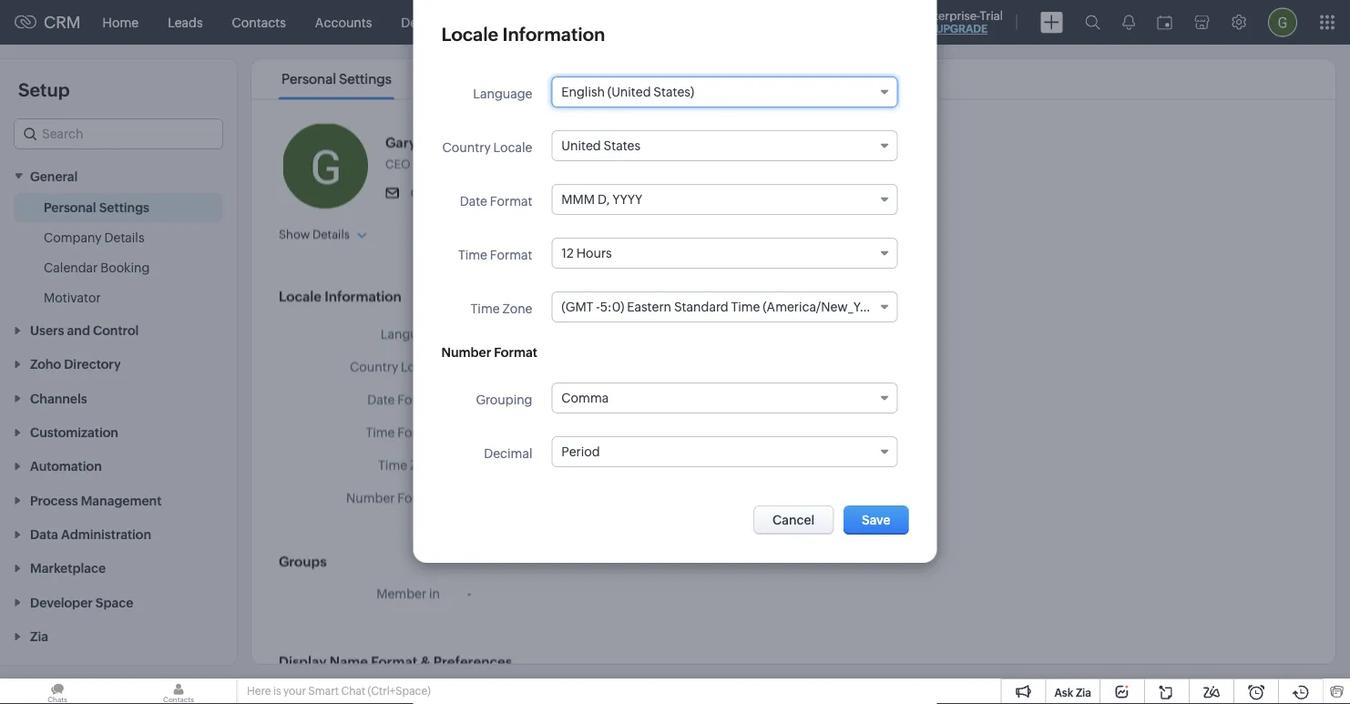 Task type: locate. For each thing, give the bounding box(es) containing it.
(gmt -5:0) eastern standard time (america/new_york)
[[562, 300, 883, 314], [467, 458, 788, 472]]

1 vertical spatial mmm d, yyyy
[[467, 392, 548, 407]]

(ctrl+space)
[[368, 685, 431, 697]]

yyyy
[[612, 192, 643, 207], [518, 392, 548, 407]]

0 horizontal spatial personal
[[44, 200, 96, 214]]

locale information down show details link
[[279, 288, 402, 304]]

contacts image
[[121, 679, 236, 704]]

details for company details
[[104, 230, 144, 244]]

5:0) down hours
[[600, 300, 625, 314]]

1 horizontal spatial (gmt
[[562, 300, 594, 314]]

0 horizontal spatial time zone
[[378, 458, 440, 472]]

0 horizontal spatial country
[[350, 359, 398, 374]]

settings
[[339, 71, 392, 87], [99, 200, 149, 214]]

motivator link
[[44, 288, 101, 306]]

1 vertical spatial information
[[325, 288, 402, 304]]

1 horizontal spatial country locale
[[442, 140, 533, 155]]

5:0) left period
[[506, 458, 530, 472]]

general region
[[0, 193, 237, 313]]

(gmt inside field
[[562, 300, 594, 314]]

here is your smart chat (ctrl+space)
[[247, 685, 431, 697]]

personal down accounts link
[[282, 71, 336, 87]]

0 vertical spatial time zone
[[471, 302, 533, 316]]

time
[[458, 248, 487, 262], [731, 300, 760, 314], [471, 302, 500, 316], [366, 425, 395, 440], [378, 458, 407, 472], [637, 458, 666, 472]]

format
[[490, 194, 533, 209], [490, 248, 533, 262], [494, 345, 538, 360], [398, 392, 440, 407], [398, 425, 440, 440], [398, 491, 440, 505], [371, 653, 418, 669]]

0 horizontal spatial language
[[381, 327, 440, 341]]

time zone
[[471, 302, 533, 316], [378, 458, 440, 472]]

d,
[[598, 192, 610, 207], [503, 392, 516, 407]]

country locale
[[442, 140, 533, 155], [350, 359, 440, 374]]

1 horizontal spatial personal
[[282, 71, 336, 87]]

mmm d, yyyy up decimal
[[467, 392, 548, 407]]

-
[[596, 300, 600, 314], [502, 458, 506, 472], [467, 586, 471, 600]]

1 vertical spatial number
[[346, 491, 395, 505]]

leads link
[[153, 0, 217, 44]]

united states
[[562, 138, 641, 153]]

0 vertical spatial english (united states)
[[562, 85, 694, 99]]

settings down accounts link
[[339, 71, 392, 87]]

personal
[[282, 71, 336, 87], [44, 200, 96, 214]]

save button
[[844, 506, 909, 535]]

0 vertical spatial english
[[562, 85, 605, 99]]

home link
[[88, 0, 153, 44]]

language
[[473, 87, 533, 101], [381, 327, 440, 341]]

details
[[312, 227, 350, 241], [104, 230, 144, 244]]

0 horizontal spatial mmm
[[467, 392, 501, 407]]

mmm
[[562, 192, 595, 207], [467, 392, 501, 407]]

0 vertical spatial yyyy
[[612, 192, 643, 207]]

1 horizontal spatial personal settings link
[[279, 71, 394, 87]]

english inside field
[[562, 85, 605, 99]]

0 horizontal spatial information
[[325, 288, 402, 304]]

number
[[441, 345, 491, 360], [346, 491, 395, 505]]

personal settings link for keyboard shortcuts link at top
[[279, 71, 394, 87]]

1 vertical spatial language
[[381, 327, 440, 341]]

comma
[[562, 391, 609, 405]]

0 vertical spatial language
[[473, 87, 533, 101]]

personal settings down "accounts"
[[282, 71, 392, 87]]

time inside the (gmt -5:0) eastern standard time (america/new_york) field
[[731, 300, 760, 314]]

1 vertical spatial personal settings
[[44, 200, 149, 214]]

5:0)
[[600, 300, 625, 314], [506, 458, 530, 472]]

- inside field
[[596, 300, 600, 314]]

personal settings link
[[279, 71, 394, 87], [44, 198, 149, 216]]

d, down united states
[[598, 192, 610, 207]]

1 horizontal spatial information
[[503, 24, 605, 45]]

personal settings up company details link
[[44, 200, 149, 214]]

personal up company
[[44, 200, 96, 214]]

mmm d, yyyy
[[562, 192, 643, 207], [467, 392, 548, 407]]

yyyy down states
[[612, 192, 643, 207]]

MMM D, YYYY field
[[552, 184, 898, 215]]

d, up decimal
[[503, 392, 516, 407]]

0 vertical spatial -
[[596, 300, 600, 314]]

0 horizontal spatial standard
[[580, 458, 634, 472]]

1 vertical spatial eastern
[[533, 458, 577, 472]]

states
[[604, 138, 641, 153]]

1 horizontal spatial states)
[[654, 85, 694, 99]]

0 horizontal spatial country locale
[[350, 359, 440, 374]]

show
[[279, 227, 310, 241]]

0 vertical spatial information
[[503, 24, 605, 45]]

booking
[[100, 260, 150, 275]]

0 vertical spatial settings
[[339, 71, 392, 87]]

settings down general dropdown button
[[99, 200, 149, 214]]

1 vertical spatial standard
[[580, 458, 634, 472]]

0 vertical spatial mmm
[[562, 192, 595, 207]]

date format
[[460, 194, 533, 209], [367, 392, 440, 407]]

(gmt down grouping
[[467, 458, 499, 472]]

locale information
[[441, 24, 605, 45], [279, 288, 402, 304]]

0 horizontal spatial yyyy
[[518, 392, 548, 407]]

1 horizontal spatial language
[[473, 87, 533, 101]]

english up grouping
[[467, 327, 511, 341]]

keyboard shortcuts
[[425, 71, 550, 87]]

mmm inside field
[[562, 192, 595, 207]]

motivator
[[44, 290, 101, 305]]

yyyy left comma
[[518, 392, 548, 407]]

standard
[[674, 300, 729, 314], [580, 458, 634, 472]]

meetings link
[[510, 0, 594, 44]]

0 horizontal spatial 5:0)
[[506, 458, 530, 472]]

states) up comma
[[559, 327, 600, 341]]

mmm d, yyyy inside field
[[562, 192, 643, 207]]

1 vertical spatial yyyy
[[518, 392, 548, 407]]

0 vertical spatial time format
[[458, 248, 533, 262]]

english (united states)
[[562, 85, 694, 99], [467, 327, 600, 341]]

0 horizontal spatial -
[[467, 586, 471, 600]]

1 horizontal spatial yyyy
[[612, 192, 643, 207]]

1 vertical spatial personal settings link
[[44, 198, 149, 216]]

mmm up decimal
[[467, 392, 501, 407]]

- right in
[[467, 586, 471, 600]]

(gmt down 12 hours
[[562, 300, 594, 314]]

(gmt
[[562, 300, 594, 314], [467, 458, 499, 472]]

english (united states) up grouping
[[467, 327, 600, 341]]

- down grouping
[[502, 458, 506, 472]]

profile image
[[1268, 8, 1298, 37]]

country
[[442, 140, 491, 155], [350, 359, 398, 374]]

personal settings
[[282, 71, 392, 87], [44, 200, 149, 214]]

1 vertical spatial date
[[367, 392, 395, 407]]

details up booking
[[104, 230, 144, 244]]

zia
[[1076, 687, 1092, 699]]

company details
[[44, 230, 144, 244]]

english (united states) inside field
[[562, 85, 694, 99]]

locale information up shortcuts
[[441, 24, 605, 45]]

- down hours
[[596, 300, 600, 314]]

(america/new_york) inside field
[[763, 300, 883, 314]]

orlando
[[419, 134, 473, 150]]

2 vertical spatial -
[[467, 586, 471, 600]]

standard down 12 hours field
[[674, 300, 729, 314]]

english up united
[[562, 85, 605, 99]]

&
[[421, 653, 431, 669]]

1 horizontal spatial locale information
[[441, 24, 605, 45]]

tasks link
[[448, 0, 510, 44]]

1 horizontal spatial country
[[442, 140, 491, 155]]

home
[[103, 15, 139, 30]]

1 horizontal spatial time zone
[[471, 302, 533, 316]]

calendar booking link
[[44, 258, 150, 276]]

(gmt -5:0) eastern standard time (america/new_york) down 12 hours field
[[562, 300, 883, 314]]

keyboard
[[425, 71, 485, 87]]

1 vertical spatial time format
[[366, 425, 440, 440]]

crm
[[44, 13, 81, 32]]

1 horizontal spatial english
[[562, 85, 605, 99]]

1 horizontal spatial standard
[[674, 300, 729, 314]]

(america/new_york)
[[763, 300, 883, 314], [669, 458, 788, 472]]

1 vertical spatial english (united states)
[[467, 327, 600, 341]]

information
[[503, 24, 605, 45], [325, 288, 402, 304]]

states) up united states field
[[654, 85, 694, 99]]

english
[[562, 85, 605, 99], [467, 327, 511, 341]]

d, inside field
[[598, 192, 610, 207]]

2 horizontal spatial -
[[596, 300, 600, 314]]

information up shortcuts
[[503, 24, 605, 45]]

1 vertical spatial personal
[[44, 200, 96, 214]]

0 horizontal spatial personal settings
[[44, 200, 149, 214]]

0 horizontal spatial date
[[367, 392, 395, 407]]

0 vertical spatial mmm d, yyyy
[[562, 192, 643, 207]]

Comma field
[[552, 383, 898, 414]]

0 horizontal spatial d,
[[503, 392, 516, 407]]

1 vertical spatial (united
[[513, 327, 557, 341]]

1 vertical spatial (gmt
[[467, 458, 499, 472]]

0 vertical spatial (gmt
[[562, 300, 594, 314]]

1 vertical spatial -
[[502, 458, 506, 472]]

details for show details
[[312, 227, 350, 241]]

1 horizontal spatial 5:0)
[[600, 300, 625, 314]]

0 vertical spatial states)
[[654, 85, 694, 99]]

0 vertical spatial standard
[[674, 300, 729, 314]]

1 horizontal spatial settings
[[339, 71, 392, 87]]

show details
[[279, 227, 350, 241]]

personal settings link up company details link
[[44, 198, 149, 216]]

0 horizontal spatial settings
[[99, 200, 149, 214]]

cancel
[[773, 513, 815, 528]]

mmm down united
[[562, 192, 595, 207]]

0 vertical spatial country
[[442, 140, 491, 155]]

1 horizontal spatial (united
[[608, 85, 651, 99]]

1 horizontal spatial personal settings
[[282, 71, 392, 87]]

details right show
[[312, 227, 350, 241]]

1 vertical spatial settings
[[99, 200, 149, 214]]

1 vertical spatial time zone
[[378, 458, 440, 472]]

1 vertical spatial mmm
[[467, 392, 501, 407]]

1 horizontal spatial d,
[[598, 192, 610, 207]]

deals link
[[387, 0, 448, 44]]

company
[[44, 230, 102, 244]]

english (united states) up states
[[562, 85, 694, 99]]

(united up grouping
[[513, 327, 557, 341]]

time format
[[458, 248, 533, 262], [366, 425, 440, 440]]

standard down comma
[[580, 458, 634, 472]]

0 vertical spatial personal
[[282, 71, 336, 87]]

general button
[[0, 159, 237, 193]]

show details link
[[279, 227, 367, 241]]

yyyy inside field
[[612, 192, 643, 207]]

states)
[[654, 85, 694, 99], [559, 327, 600, 341]]

1 horizontal spatial date
[[460, 194, 487, 209]]

0 vertical spatial zone
[[502, 302, 533, 316]]

gary
[[385, 134, 416, 150]]

enterprise-
[[920, 9, 980, 22]]

12 Hours field
[[552, 238, 898, 269]]

orlandogary85@gmail.com
[[411, 185, 574, 199]]

save
[[862, 513, 891, 528]]

1 vertical spatial locale information
[[279, 288, 402, 304]]

(gmt -5:0) eastern standard time (america/new_york) inside field
[[562, 300, 883, 314]]

1 horizontal spatial number
[[441, 345, 491, 360]]

0 vertical spatial 5:0)
[[600, 300, 625, 314]]

contacts
[[232, 15, 286, 30]]

0 horizontal spatial personal settings link
[[44, 198, 149, 216]]

mmm d, yyyy down united states
[[562, 192, 643, 207]]

personal inside general region
[[44, 200, 96, 214]]

(united
[[608, 85, 651, 99], [513, 327, 557, 341]]

personal settings link down "accounts"
[[279, 71, 394, 87]]

zone
[[502, 302, 533, 316], [410, 458, 440, 472]]

0 vertical spatial personal settings link
[[279, 71, 394, 87]]

1 horizontal spatial mmm d, yyyy
[[562, 192, 643, 207]]

trial
[[980, 9, 1003, 22]]

0 vertical spatial d,
[[598, 192, 610, 207]]

0 vertical spatial date format
[[460, 194, 533, 209]]

eastern inside field
[[627, 300, 672, 314]]

details inside general region
[[104, 230, 144, 244]]

enterprise-trial upgrade
[[920, 9, 1003, 35]]

at
[[415, 157, 426, 171]]

0 horizontal spatial number
[[346, 491, 395, 505]]

1 vertical spatial (america/new_york)
[[669, 458, 788, 472]]

information down show details link
[[325, 288, 402, 304]]

0 horizontal spatial details
[[104, 230, 144, 244]]

1 vertical spatial 5:0)
[[506, 458, 530, 472]]

(gmt -5:0) eastern standard time (america/new_york) down comma
[[467, 458, 788, 472]]

(united up states
[[608, 85, 651, 99]]

list
[[265, 59, 567, 99]]



Task type: vqa. For each thing, say whether or not it's contained in the screenshot.


Task type: describe. For each thing, give the bounding box(es) containing it.
1 vertical spatial date format
[[367, 392, 440, 407]]

0 horizontal spatial (gmt
[[467, 458, 499, 472]]

0 horizontal spatial locale information
[[279, 288, 402, 304]]

0 horizontal spatial mmm d, yyyy
[[467, 392, 548, 407]]

1 vertical spatial country locale
[[350, 359, 440, 374]]

accounts link
[[301, 0, 387, 44]]

contacts link
[[217, 0, 301, 44]]

ask zia
[[1055, 687, 1092, 699]]

1 horizontal spatial number format
[[441, 345, 538, 360]]

member
[[377, 586, 427, 600]]

tasks
[[463, 15, 495, 30]]

decimal
[[484, 446, 533, 461]]

1 horizontal spatial time format
[[458, 248, 533, 262]]

administrator
[[492, 136, 569, 150]]

chats image
[[0, 679, 115, 704]]

calendar
[[44, 260, 98, 275]]

in
[[429, 586, 440, 600]]

signals element
[[1112, 0, 1146, 45]]

grouping
[[476, 393, 533, 407]]

(united inside english (united states) field
[[608, 85, 651, 99]]

0 vertical spatial date
[[460, 194, 487, 209]]

groups
[[279, 554, 327, 569]]

ceo
[[385, 157, 411, 171]]

1 horizontal spatial -
[[502, 458, 506, 472]]

your
[[283, 685, 306, 697]]

gary orlando
[[385, 134, 473, 150]]

leads
[[168, 15, 203, 30]]

calendar booking
[[44, 260, 150, 275]]

name
[[330, 653, 368, 669]]

united
[[562, 138, 601, 153]]

shortcuts
[[488, 71, 550, 87]]

list containing personal settings
[[265, 59, 567, 99]]

personal settings link for company details link
[[44, 198, 149, 216]]

display
[[279, 653, 327, 669]]

United States field
[[552, 130, 898, 161]]

(GMT -5:0) Eastern Standard Time (America/New_York) field
[[552, 292, 898, 323]]

period
[[562, 445, 600, 459]]

cancel button
[[754, 506, 834, 535]]

0 horizontal spatial time format
[[366, 425, 440, 440]]

0 vertical spatial country locale
[[442, 140, 533, 155]]

calendar image
[[1157, 15, 1173, 30]]

1 horizontal spatial date format
[[460, 194, 533, 209]]

here
[[247, 685, 271, 697]]

tjmaxx link
[[430, 157, 472, 171]]

display name format & preferences
[[279, 653, 512, 669]]

1 vertical spatial (gmt -5:0) eastern standard time (america/new_york)
[[467, 458, 788, 472]]

accounts
[[315, 15, 372, 30]]

Period field
[[552, 436, 898, 467]]

member in
[[377, 586, 440, 600]]

setup
[[18, 79, 70, 100]]

0 horizontal spatial states)
[[559, 327, 600, 341]]

upgrade
[[936, 23, 988, 35]]

general
[[30, 169, 78, 183]]

preferences
[[434, 653, 512, 669]]

ask
[[1055, 687, 1074, 699]]

0 vertical spatial personal settings
[[282, 71, 392, 87]]

English (United States) field
[[552, 77, 898, 108]]

signals image
[[1123, 15, 1135, 30]]

ceo at tjmaxx
[[385, 157, 467, 171]]

standard inside field
[[674, 300, 729, 314]]

keyboard shortcuts link
[[422, 71, 553, 87]]

is
[[273, 685, 281, 697]]

meetings
[[524, 15, 579, 30]]

company details link
[[44, 228, 144, 246]]

12
[[562, 246, 574, 261]]

0 vertical spatial number
[[441, 345, 491, 360]]

1 vertical spatial number format
[[346, 491, 440, 505]]

0 horizontal spatial eastern
[[533, 458, 577, 472]]

tjmaxx
[[430, 157, 467, 171]]

12 hours
[[562, 246, 612, 261]]

profile element
[[1257, 0, 1308, 44]]

0 vertical spatial locale information
[[441, 24, 605, 45]]

hours
[[576, 246, 612, 261]]

smart
[[308, 685, 339, 697]]

states) inside field
[[654, 85, 694, 99]]

1 vertical spatial country
[[350, 359, 398, 374]]

1 vertical spatial english
[[467, 327, 511, 341]]

settings inside general region
[[99, 200, 149, 214]]

chat
[[341, 685, 365, 697]]

5:0) inside field
[[600, 300, 625, 314]]

crm link
[[15, 13, 81, 32]]

personal settings inside general region
[[44, 200, 149, 214]]

0 horizontal spatial (united
[[513, 327, 557, 341]]

deals
[[401, 15, 434, 30]]

1 vertical spatial zone
[[410, 458, 440, 472]]



